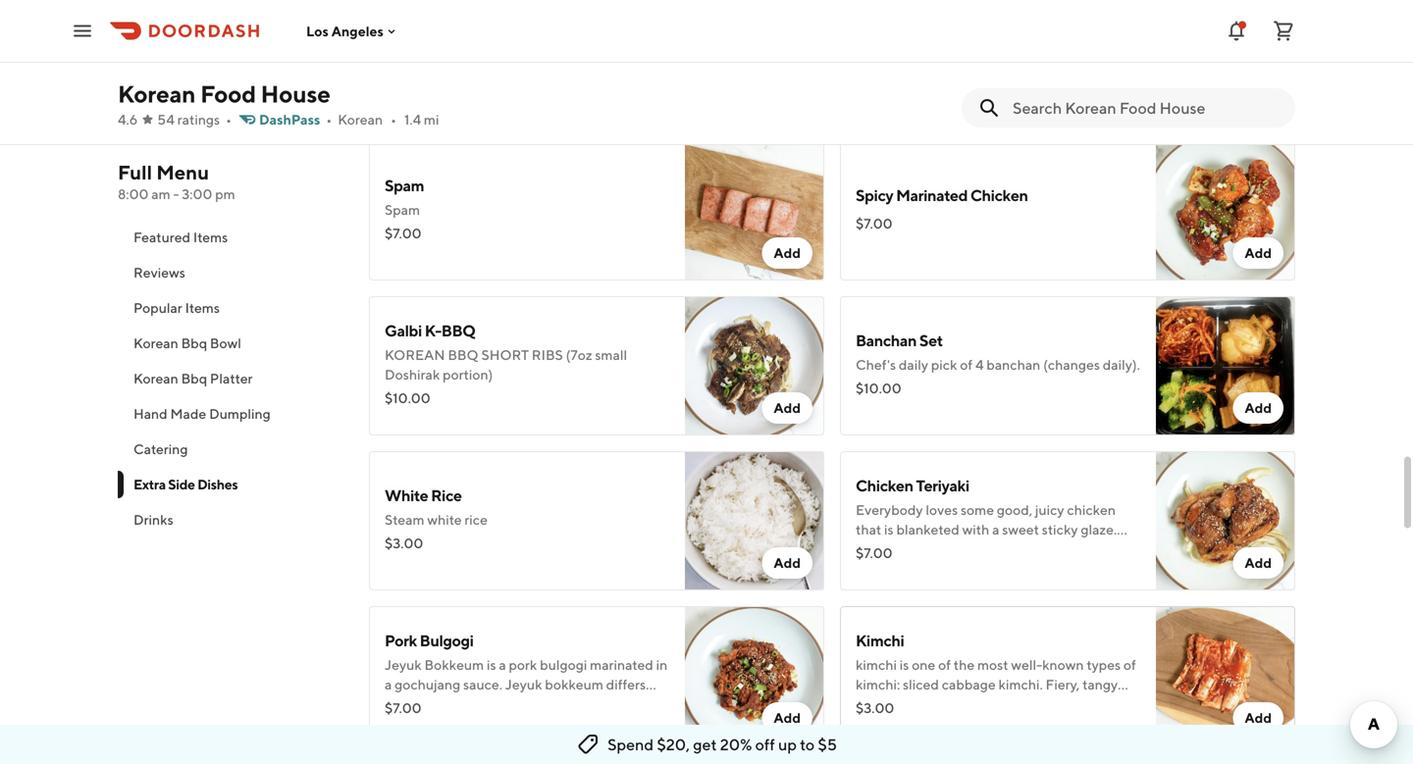 Task type: vqa. For each thing, say whether or not it's contained in the screenshot.
Korean Bbq Bowl in the left of the page
yes



Task type: locate. For each thing, give the bounding box(es) containing it.
3 • from the left
[[391, 111, 396, 128]]

daily
[[899, 357, 928, 373]]

1 horizontal spatial •
[[326, 111, 332, 128]]

2 horizontal spatial •
[[391, 111, 396, 128]]

chicken
[[970, 186, 1028, 205], [856, 476, 913, 495]]

0 horizontal spatial chicken
[[856, 476, 913, 495]]

full menu 8:00 am - 3:00 pm
[[118, 161, 235, 202]]

off
[[755, 735, 775, 754]]

• left the 1.4 at the top of page
[[391, 111, 396, 128]]

white rice image
[[685, 451, 824, 591]]

1 vertical spatial spam
[[385, 176, 424, 195]]

los angeles
[[306, 23, 384, 39]]

bbq inside "button"
[[181, 370, 207, 387]]

pork
[[385, 631, 417, 650]]

korean inside "button"
[[133, 370, 178, 387]]

los angeles button
[[306, 23, 399, 39]]

korean up hand
[[133, 370, 178, 387]]

$3.00
[[385, 535, 423, 551], [856, 700, 894, 716]]

(changes
[[1043, 357, 1100, 373]]

0 vertical spatial items
[[193, 229, 228, 245]]

$7.00 down "spicy" in the right of the page
[[856, 215, 893, 232]]

$10.00 inside the banchan set chef's daily pick of 4 banchan (changes daily). $10.00
[[856, 380, 901, 396]]

1 bbq from the top
[[181, 335, 207, 351]]

bbq inside button
[[181, 335, 207, 351]]

2 bbq from the top
[[181, 370, 207, 387]]

0 vertical spatial spam
[[385, 31, 424, 50]]

1.4
[[404, 111, 421, 128]]

notification bell image
[[1225, 19, 1248, 43]]

hand
[[133, 406, 168, 422]]

1 horizontal spatial $3.00
[[856, 700, 894, 716]]

extra side dishes
[[133, 476, 238, 493]]

kimchi
[[856, 631, 904, 650]]

bbq
[[181, 335, 207, 351], [181, 370, 207, 387]]

$5
[[818, 735, 837, 754]]

food
[[200, 80, 256, 108]]

featured items
[[133, 229, 228, 245]]

items up reviews button
[[193, 229, 228, 245]]

$7.00 down chicken teriyaki on the right of page
[[856, 545, 893, 561]]

Item Search search field
[[1013, 97, 1280, 119]]

spam for spam spam $7.00
[[385, 176, 424, 195]]

pork bulgogi
[[385, 631, 474, 650]]

$7.00
[[856, 215, 893, 232], [385, 225, 422, 241], [856, 545, 893, 561], [385, 700, 422, 716]]

$10.00 down 'chef's'
[[856, 380, 901, 396]]

dashpass
[[259, 111, 320, 128]]

0 horizontal spatial $10.00
[[385, 390, 430, 406]]

1 horizontal spatial chicken
[[970, 186, 1028, 205]]

korean inside button
[[133, 335, 178, 351]]

korean
[[118, 80, 196, 108], [338, 111, 383, 128], [133, 335, 178, 351], [133, 370, 178, 387]]

angeles
[[331, 23, 384, 39]]

$3.00 down kimchi
[[856, 700, 894, 716]]

$4.99
[[385, 60, 421, 77]]

1 horizontal spatial $10.00
[[856, 380, 901, 396]]

bbq left bowl on the top
[[181, 335, 207, 351]]

side
[[168, 476, 195, 493]]

spam
[[385, 31, 424, 50], [385, 176, 424, 195], [385, 202, 420, 218]]

korean left the 1.4 at the top of page
[[338, 111, 383, 128]]

mi
[[424, 111, 439, 128]]

korean down popular
[[133, 335, 178, 351]]

items for popular items
[[185, 300, 220, 316]]

0 items, open order cart image
[[1272, 19, 1295, 43]]

spend
[[607, 735, 654, 754]]

items
[[193, 229, 228, 245], [185, 300, 220, 316]]

add for chicken teriyaki
[[1245, 555, 1272, 571]]

spicy
[[856, 186, 893, 205]]

•
[[226, 111, 232, 128], [326, 111, 332, 128], [391, 111, 396, 128]]

bbq up the made
[[181, 370, 207, 387]]

0 horizontal spatial $3.00
[[385, 535, 423, 551]]

ratings
[[177, 111, 220, 128]]

chicken left teriyaki at right bottom
[[856, 476, 913, 495]]

2 vertical spatial spam
[[385, 202, 420, 218]]

$10.00
[[856, 380, 901, 396], [385, 390, 430, 406]]

banchan
[[856, 331, 917, 350]]

drinks button
[[118, 502, 345, 538]]

to
[[800, 735, 815, 754]]

1 vertical spatial $3.00
[[856, 700, 894, 716]]

spam musubi image
[[685, 0, 824, 126]]

popular items
[[133, 300, 220, 316]]

$7.00 up galbi
[[385, 225, 422, 241]]

teriyaki
[[916, 476, 969, 495]]

chicken right marinated
[[970, 186, 1028, 205]]

0 vertical spatial $3.00
[[385, 535, 423, 551]]

platter
[[210, 370, 253, 387]]

$7.00 down "pork"
[[385, 700, 422, 716]]

items for featured items
[[193, 229, 228, 245]]

spam spam $7.00
[[385, 176, 424, 241]]

korean up 54 on the left top
[[118, 80, 196, 108]]

2 • from the left
[[326, 111, 332, 128]]

1 spam from the top
[[385, 31, 424, 50]]

2 spam from the top
[[385, 176, 424, 195]]

doshirak
[[385, 366, 440, 383]]

1 • from the left
[[226, 111, 232, 128]]

$7.00 inside spam spam $7.00
[[385, 225, 422, 241]]

bbq for platter
[[181, 370, 207, 387]]

$10.00 down doshirak
[[385, 390, 430, 406]]

catering
[[133, 441, 188, 457]]

$3.00 down steam
[[385, 535, 423, 551]]

• down food
[[226, 111, 232, 128]]

• right dashpass
[[326, 111, 332, 128]]

3 spam from the top
[[385, 202, 420, 218]]

add for kimchi
[[1245, 710, 1272, 726]]

add button for spicy marinated chicken
[[1233, 237, 1283, 269]]

1 vertical spatial bbq
[[181, 370, 207, 387]]

white
[[385, 486, 428, 505]]

0 horizontal spatial •
[[226, 111, 232, 128]]

add button
[[762, 237, 812, 269], [1233, 237, 1283, 269], [762, 393, 812, 424], [1233, 393, 1283, 424], [762, 548, 812, 579], [1233, 548, 1283, 579], [762, 703, 812, 734], [1233, 703, 1283, 734]]

0 vertical spatial bbq
[[181, 335, 207, 351]]

featured
[[133, 229, 190, 245]]

banchan set chef's daily pick of 4 banchan (changes daily). $10.00
[[856, 331, 1140, 396]]

spam inside spam spam $7.00
[[385, 202, 420, 218]]

spend $20, get 20% off up to $5
[[607, 735, 837, 754]]

1 vertical spatial items
[[185, 300, 220, 316]]

• for korean • 1.4 mi
[[391, 111, 396, 128]]

add button for banchan set
[[1233, 393, 1283, 424]]

menu
[[156, 161, 209, 184]]

items up korean bbq bowl
[[185, 300, 220, 316]]

-
[[173, 186, 179, 202]]

daily).
[[1103, 357, 1140, 373]]

add button for chicken teriyaki
[[1233, 548, 1283, 579]]

galbi k-bbq korean bbq short ribs (7oz small doshirak portion) $10.00
[[385, 321, 627, 406]]

4
[[975, 357, 984, 373]]

catering button
[[118, 432, 345, 467]]

pork bulgogi image
[[685, 606, 824, 746]]



Task type: describe. For each thing, give the bounding box(es) containing it.
popular
[[133, 300, 182, 316]]

banchan set image
[[1156, 296, 1295, 436]]

add for white rice
[[774, 555, 801, 571]]

add for spicy marinated chicken
[[1245, 245, 1272, 261]]

add button for white rice
[[762, 548, 812, 579]]

• for dashpass •
[[326, 111, 332, 128]]

spicy marinated chicken image
[[1156, 141, 1295, 281]]

galbi k-bbq image
[[685, 296, 824, 436]]

$3.00 inside white rice steam white rice $3.00
[[385, 535, 423, 551]]

rice
[[431, 486, 462, 505]]

1 vertical spatial bbq
[[448, 347, 479, 363]]

steam
[[385, 512, 424, 528]]

bulgogi image
[[1156, 0, 1295, 126]]

bulgogi
[[420, 631, 474, 650]]

house
[[261, 80, 330, 108]]

k-
[[425, 321, 441, 340]]

20%
[[720, 735, 752, 754]]

white
[[427, 512, 462, 528]]

korean food house
[[118, 80, 330, 108]]

dishes
[[197, 476, 238, 493]]

banchan
[[986, 357, 1040, 373]]

up
[[778, 735, 797, 754]]

korean
[[385, 347, 445, 363]]

am
[[151, 186, 170, 202]]

korean bbq bowl button
[[118, 326, 345, 361]]

kimchi image
[[1156, 606, 1295, 746]]

add for banchan set
[[1245, 400, 1272, 416]]

hand made dumpling button
[[118, 396, 345, 432]]

hand made dumpling
[[133, 406, 271, 422]]

add button for spam
[[762, 237, 812, 269]]

korean • 1.4 mi
[[338, 111, 439, 128]]

los
[[306, 23, 329, 39]]

bbq for bowl
[[181, 335, 207, 351]]

$20,
[[657, 735, 690, 754]]

reviews button
[[118, 255, 345, 290]]

$10.00 inside galbi k-bbq korean bbq short ribs (7oz small doshirak portion) $10.00
[[385, 390, 430, 406]]

dumpling
[[209, 406, 271, 422]]

1 vertical spatial chicken
[[856, 476, 913, 495]]

chicken teriyaki
[[856, 476, 969, 495]]

chef's
[[856, 357, 896, 373]]

extra
[[133, 476, 166, 493]]

marinated
[[896, 186, 968, 205]]

reviews
[[133, 264, 185, 281]]

korean bbq bowl
[[133, 335, 241, 351]]

portion)
[[443, 366, 493, 383]]

korean bbq platter
[[133, 370, 253, 387]]

3:00
[[182, 186, 212, 202]]

spam image
[[685, 141, 824, 281]]

pm
[[215, 186, 235, 202]]

add button for kimchi
[[1233, 703, 1283, 734]]

rice
[[465, 512, 488, 528]]

korean bbq platter button
[[118, 361, 345, 396]]

set
[[919, 331, 943, 350]]

musubi
[[427, 31, 479, 50]]

small
[[595, 347, 627, 363]]

4.6
[[118, 111, 138, 128]]

chicken teriyaki image
[[1156, 451, 1295, 591]]

galbi
[[385, 321, 422, 340]]

korean for korean • 1.4 mi
[[338, 111, 383, 128]]

featured items button
[[118, 220, 345, 255]]

drinks
[[133, 512, 173, 528]]

spam for spam musubi
[[385, 31, 424, 50]]

spam musubi
[[385, 31, 479, 50]]

add button for pork bulgogi
[[762, 703, 812, 734]]

bowl
[[210, 335, 241, 351]]

short
[[481, 347, 529, 363]]

korean for korean bbq bowl
[[133, 335, 178, 351]]

54
[[157, 111, 175, 128]]

8:00
[[118, 186, 149, 202]]

dashpass •
[[259, 111, 332, 128]]

of
[[960, 357, 973, 373]]

popular items button
[[118, 290, 345, 326]]

white rice steam white rice $3.00
[[385, 486, 488, 551]]

full
[[118, 161, 152, 184]]

ribs
[[532, 347, 563, 363]]

0 vertical spatial chicken
[[970, 186, 1028, 205]]

add for pork bulgogi
[[774, 710, 801, 726]]

pick
[[931, 357, 957, 373]]

(7oz
[[566, 347, 592, 363]]

add for spam
[[774, 245, 801, 261]]

add for galbi k-bbq
[[774, 400, 801, 416]]

korean for korean bbq platter
[[133, 370, 178, 387]]

open menu image
[[71, 19, 94, 43]]

add button for galbi k-bbq
[[762, 393, 812, 424]]

54 ratings •
[[157, 111, 232, 128]]

spicy marinated chicken
[[856, 186, 1028, 205]]

korean for korean food house
[[118, 80, 196, 108]]

0 vertical spatial bbq
[[441, 321, 475, 340]]

made
[[170, 406, 206, 422]]

get
[[693, 735, 717, 754]]



